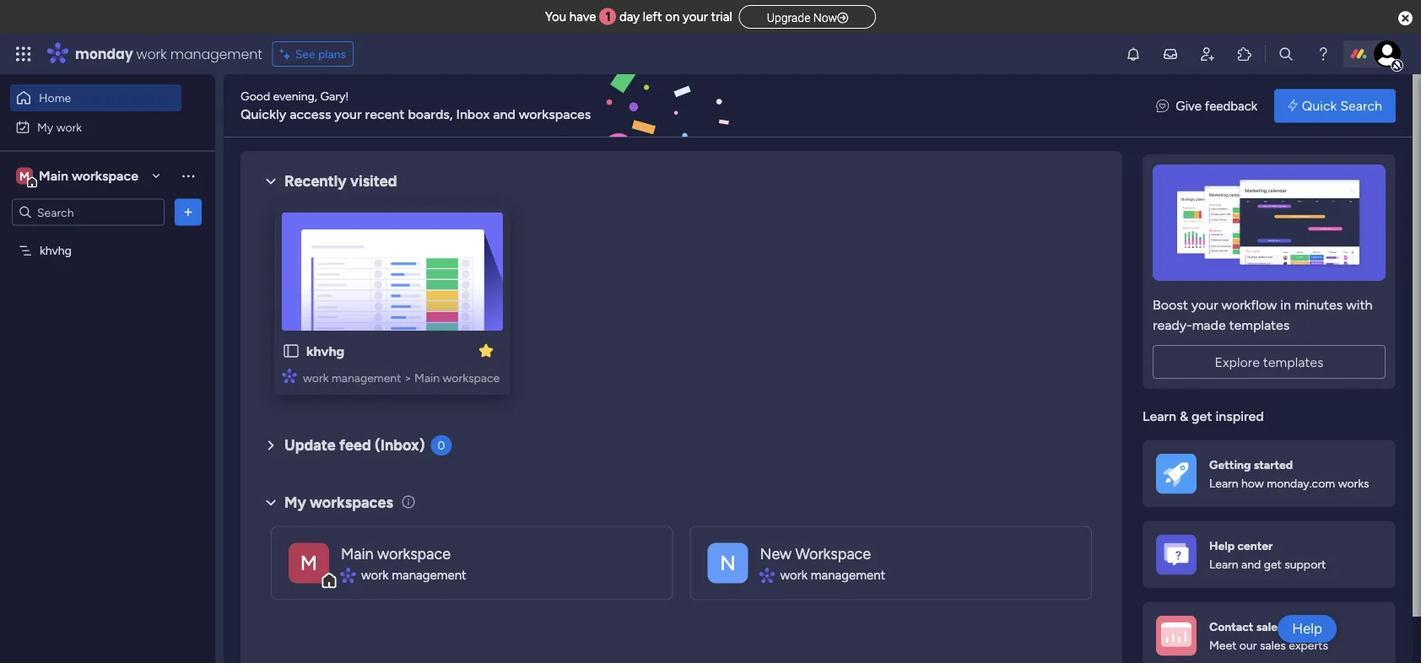 Task type: vqa. For each thing, say whether or not it's contained in the screenshot.
Remove from favorites 'image' on the left of the page
yes



Task type: locate. For each thing, give the bounding box(es) containing it.
your right on
[[683, 9, 708, 24]]

learn down getting
[[1210, 477, 1239, 491]]

gary!
[[320, 89, 349, 103]]

templates down workflow
[[1230, 317, 1290, 333]]

in
[[1281, 297, 1292, 313]]

2 work management from the left
[[781, 568, 886, 583]]

1 vertical spatial learn
[[1210, 477, 1239, 491]]

m inside workspace selection element
[[19, 169, 29, 183]]

2 vertical spatial your
[[1192, 297, 1219, 313]]

1 vertical spatial your
[[335, 106, 362, 122]]

0 horizontal spatial and
[[493, 106, 516, 122]]

workspaces inside good evening, gary! quickly access your recent boards, inbox and workspaces
[[519, 106, 591, 122]]

0 vertical spatial templates
[[1230, 317, 1290, 333]]

1 horizontal spatial workspaces
[[519, 106, 591, 122]]

getting started learn how monday.com works
[[1210, 457, 1370, 491]]

and right inbox
[[493, 106, 516, 122]]

help up experts
[[1293, 621, 1323, 638]]

sales
[[1257, 620, 1284, 634], [1260, 639, 1287, 653]]

m
[[19, 169, 29, 183], [300, 551, 318, 576]]

feedback
[[1205, 98, 1258, 113]]

monday work management
[[75, 44, 262, 63]]

inspired
[[1216, 409, 1265, 425]]

work management
[[361, 568, 467, 583], [781, 568, 886, 583]]

0 vertical spatial main workspace
[[39, 168, 138, 184]]

work up update
[[303, 371, 329, 385]]

dapulse close image
[[1399, 10, 1413, 27]]

help center learn and get support
[[1210, 538, 1327, 572]]

home
[[39, 91, 71, 105]]

day
[[620, 9, 640, 24]]

main inside workspace selection element
[[39, 168, 68, 184]]

good
[[241, 89, 270, 103]]

1 vertical spatial sales
[[1260, 639, 1287, 653]]

help
[[1210, 538, 1235, 553], [1293, 621, 1323, 638]]

and
[[493, 106, 516, 122], [1242, 558, 1262, 572]]

search everything image
[[1278, 46, 1295, 62]]

main workspace down my workspaces
[[341, 545, 451, 563]]

0 horizontal spatial workspace image
[[16, 167, 33, 185]]

learn for help
[[1210, 558, 1239, 572]]

give
[[1176, 98, 1202, 113]]

0 horizontal spatial work management
[[361, 568, 467, 583]]

1 horizontal spatial work management
[[781, 568, 886, 583]]

your
[[683, 9, 708, 24], [335, 106, 362, 122], [1192, 297, 1219, 313]]

1 horizontal spatial and
[[1242, 558, 1262, 572]]

templates image image
[[1158, 165, 1381, 281]]

help for help center learn and get support
[[1210, 538, 1235, 553]]

my workspaces
[[285, 494, 393, 512]]

workspace image
[[16, 167, 33, 185], [289, 543, 329, 584]]

remove from favorites image
[[478, 342, 495, 359]]

main workspace
[[39, 168, 138, 184], [341, 545, 451, 563]]

1 work management from the left
[[361, 568, 467, 583]]

home button
[[10, 84, 182, 111]]

0 vertical spatial main
[[39, 168, 68, 184]]

1 horizontal spatial m
[[300, 551, 318, 576]]

workspaces down "update feed (inbox)"
[[310, 494, 393, 512]]

1 vertical spatial workspace image
[[289, 543, 329, 584]]

1 vertical spatial and
[[1242, 558, 1262, 572]]

help inside help center learn and get support
[[1210, 538, 1235, 553]]

0 horizontal spatial main workspace
[[39, 168, 138, 184]]

my inside button
[[37, 120, 53, 134]]

close recently visited image
[[261, 171, 281, 192]]

management
[[170, 44, 262, 63], [332, 371, 401, 385], [392, 568, 467, 583], [811, 568, 886, 583]]

0 vertical spatial sales
[[1257, 620, 1284, 634]]

templates
[[1230, 317, 1290, 333], [1264, 354, 1324, 370]]

main workspace inside workspace selection element
[[39, 168, 138, 184]]

work down new
[[781, 568, 808, 583]]

with
[[1347, 297, 1373, 313]]

1 vertical spatial templates
[[1264, 354, 1324, 370]]

0 vertical spatial help
[[1210, 538, 1235, 553]]

workspace selection element
[[16, 166, 141, 188]]

0 vertical spatial my
[[37, 120, 53, 134]]

my work button
[[10, 114, 182, 141]]

work right "monday"
[[136, 44, 167, 63]]

visited
[[350, 172, 397, 190]]

1 horizontal spatial get
[[1264, 558, 1282, 572]]

0 vertical spatial workspace image
[[16, 167, 33, 185]]

work
[[136, 44, 167, 63], [56, 120, 82, 134], [303, 371, 329, 385], [361, 568, 389, 583], [781, 568, 808, 583]]

workspace image
[[708, 543, 748, 584]]

left
[[643, 9, 662, 24]]

quick search
[[1303, 98, 1383, 114]]

2 vertical spatial learn
[[1210, 558, 1239, 572]]

search
[[1341, 98, 1383, 114]]

contact sales meet our sales experts
[[1210, 620, 1329, 653]]

recently visited
[[285, 172, 397, 190]]

main down my workspaces
[[341, 545, 374, 563]]

your down gary!
[[335, 106, 362, 122]]

0 horizontal spatial khvhg
[[40, 244, 72, 258]]

0 horizontal spatial get
[[1192, 409, 1213, 425]]

get down center
[[1264, 558, 1282, 572]]

0 horizontal spatial my
[[37, 120, 53, 134]]

our
[[1240, 639, 1258, 653]]

learn inside getting started learn how monday.com works
[[1210, 477, 1239, 491]]

notifications image
[[1125, 46, 1142, 62]]

and down center
[[1242, 558, 1262, 572]]

khvhg down search in workspace field
[[40, 244, 72, 258]]

khvhg right public board icon
[[306, 343, 345, 359]]

learn inside help center learn and get support
[[1210, 558, 1239, 572]]

main workspace up search in workspace field
[[39, 168, 138, 184]]

0 horizontal spatial help
[[1210, 538, 1235, 553]]

work management for m
[[361, 568, 467, 583]]

option
[[0, 236, 215, 239]]

0 horizontal spatial your
[[335, 106, 362, 122]]

1 horizontal spatial my
[[285, 494, 306, 512]]

learn down center
[[1210, 558, 1239, 572]]

0 vertical spatial m
[[19, 169, 29, 183]]

2 vertical spatial workspace
[[377, 545, 451, 563]]

explore templates
[[1215, 354, 1324, 370]]

0 horizontal spatial m
[[19, 169, 29, 183]]

khvhg
[[40, 244, 72, 258], [306, 343, 345, 359]]

workspace
[[72, 168, 138, 184], [443, 371, 500, 385], [377, 545, 451, 563]]

learn & get inspired
[[1143, 409, 1265, 425]]

help left center
[[1210, 538, 1235, 553]]

1 vertical spatial get
[[1264, 558, 1282, 572]]

sales right our
[[1260, 639, 1287, 653]]

1 vertical spatial workspaces
[[310, 494, 393, 512]]

1 horizontal spatial main workspace
[[341, 545, 451, 563]]

my right close my workspaces image
[[285, 494, 306, 512]]

my down home
[[37, 120, 53, 134]]

1 horizontal spatial khvhg
[[306, 343, 345, 359]]

>
[[404, 371, 412, 385]]

templates right explore at right
[[1264, 354, 1324, 370]]

sales up our
[[1257, 620, 1284, 634]]

public board image
[[282, 342, 301, 361]]

and inside help center learn and get support
[[1242, 558, 1262, 572]]

started
[[1254, 457, 1294, 472]]

help inside "button"
[[1293, 621, 1323, 638]]

1
[[606, 9, 611, 24]]

your up made
[[1192, 297, 1219, 313]]

1 vertical spatial help
[[1293, 621, 1323, 638]]

workspaces
[[519, 106, 591, 122], [310, 494, 393, 512]]

your inside boost your workflow in minutes with ready-made templates
[[1192, 297, 1219, 313]]

workspaces right inbox
[[519, 106, 591, 122]]

invite members image
[[1200, 46, 1217, 62]]

1 vertical spatial my
[[285, 494, 306, 512]]

n
[[720, 551, 736, 576]]

1 vertical spatial m
[[300, 551, 318, 576]]

2 horizontal spatial main
[[415, 371, 440, 385]]

1 horizontal spatial your
[[683, 9, 708, 24]]

1 horizontal spatial help
[[1293, 621, 1323, 638]]

0 horizontal spatial main
[[39, 168, 68, 184]]

get
[[1192, 409, 1213, 425], [1264, 558, 1282, 572]]

workspace options image
[[180, 167, 197, 184]]

inbox
[[456, 106, 490, 122]]

get right & in the right of the page
[[1192, 409, 1213, 425]]

work down home
[[56, 120, 82, 134]]

boost your workflow in minutes with ready-made templates
[[1153, 297, 1373, 333]]

work management > main workspace
[[303, 371, 500, 385]]

main
[[39, 168, 68, 184], [415, 371, 440, 385], [341, 545, 374, 563]]

main down my work
[[39, 168, 68, 184]]

apps image
[[1237, 46, 1254, 62]]

khvhg list box
[[0, 233, 215, 493]]

0 vertical spatial workspaces
[[519, 106, 591, 122]]

0 vertical spatial and
[[493, 106, 516, 122]]

2 vertical spatial main
[[341, 545, 374, 563]]

2 horizontal spatial your
[[1192, 297, 1219, 313]]

0 vertical spatial khvhg
[[40, 244, 72, 258]]

0 horizontal spatial workspaces
[[310, 494, 393, 512]]

recent
[[365, 106, 405, 122]]

0 vertical spatial your
[[683, 9, 708, 24]]

learn left & in the right of the page
[[1143, 409, 1177, 425]]

access
[[290, 106, 331, 122]]

contact sales element
[[1143, 602, 1396, 664]]

main right >
[[415, 371, 440, 385]]

learn
[[1143, 409, 1177, 425], [1210, 477, 1239, 491], [1210, 558, 1239, 572]]

my
[[37, 120, 53, 134], [285, 494, 306, 512]]

on
[[665, 9, 680, 24]]

1 vertical spatial main
[[415, 371, 440, 385]]

help for help
[[1293, 621, 1323, 638]]



Task type: describe. For each thing, give the bounding box(es) containing it.
have
[[570, 9, 597, 24]]

quick
[[1303, 98, 1338, 114]]

boards,
[[408, 106, 453, 122]]

close my workspaces image
[[261, 493, 281, 513]]

0 vertical spatial learn
[[1143, 409, 1177, 425]]

help center element
[[1143, 521, 1396, 589]]

1 horizontal spatial workspace image
[[289, 543, 329, 584]]

monday.com
[[1267, 477, 1336, 491]]

update
[[285, 436, 336, 455]]

trial
[[711, 9, 733, 24]]

you have 1 day left on your trial
[[545, 9, 733, 24]]

my for my workspaces
[[285, 494, 306, 512]]

options image
[[180, 204, 197, 221]]

see plans
[[295, 47, 346, 61]]

experts
[[1290, 639, 1329, 653]]

upgrade now link
[[739, 5, 876, 28]]

now
[[814, 11, 838, 24]]

recently
[[285, 172, 347, 190]]

dapulse rightstroke image
[[838, 11, 849, 24]]

and inside good evening, gary! quickly access your recent boards, inbox and workspaces
[[493, 106, 516, 122]]

work inside button
[[56, 120, 82, 134]]

quickly
[[241, 106, 286, 122]]

my for my work
[[37, 120, 53, 134]]

new
[[760, 545, 792, 563]]

monday
[[75, 44, 133, 63]]

evening,
[[273, 89, 317, 103]]

1 vertical spatial khvhg
[[306, 343, 345, 359]]

0
[[438, 439, 445, 453]]

&
[[1180, 409, 1189, 425]]

feed
[[340, 436, 371, 455]]

(inbox)
[[375, 436, 425, 455]]

support
[[1285, 558, 1327, 572]]

upgrade
[[767, 11, 811, 24]]

see
[[295, 47, 315, 61]]

give feedback
[[1176, 98, 1258, 113]]

work management for n
[[781, 568, 886, 583]]

explore
[[1215, 354, 1260, 370]]

select product image
[[15, 46, 32, 62]]

help image
[[1315, 46, 1332, 62]]

1 vertical spatial workspace
[[443, 371, 500, 385]]

open update feed (inbox) image
[[261, 436, 281, 456]]

khvhg inside list box
[[40, 244, 72, 258]]

0 vertical spatial get
[[1192, 409, 1213, 425]]

get inside help center learn and get support
[[1264, 558, 1282, 572]]

plans
[[318, 47, 346, 61]]

how
[[1242, 477, 1265, 491]]

getting started element
[[1143, 440, 1396, 508]]

inbox image
[[1163, 46, 1179, 62]]

0 vertical spatial workspace
[[72, 168, 138, 184]]

help button
[[1278, 615, 1337, 643]]

v2 bolt switch image
[[1288, 97, 1298, 115]]

minutes
[[1295, 297, 1343, 313]]

gary orlando image
[[1374, 41, 1402, 68]]

my work
[[37, 120, 82, 134]]

1 vertical spatial main workspace
[[341, 545, 451, 563]]

templates inside explore templates button
[[1264, 354, 1324, 370]]

upgrade now
[[767, 11, 838, 24]]

see plans button
[[272, 41, 354, 67]]

workspace
[[796, 545, 871, 563]]

good evening, gary! quickly access your recent boards, inbox and workspaces
[[241, 89, 591, 122]]

contact
[[1210, 620, 1254, 634]]

templates inside boost your workflow in minutes with ready-made templates
[[1230, 317, 1290, 333]]

Search in workspace field
[[35, 203, 141, 222]]

quick search button
[[1275, 89, 1396, 123]]

meet
[[1210, 639, 1237, 653]]

your inside good evening, gary! quickly access your recent boards, inbox and workspaces
[[335, 106, 362, 122]]

boost
[[1153, 297, 1189, 313]]

getting
[[1210, 457, 1252, 472]]

center
[[1238, 538, 1273, 553]]

update feed (inbox)
[[285, 436, 425, 455]]

v2 user feedback image
[[1157, 96, 1170, 115]]

1 horizontal spatial main
[[341, 545, 374, 563]]

workflow
[[1222, 297, 1278, 313]]

ready-
[[1153, 317, 1193, 333]]

explore templates button
[[1153, 345, 1386, 379]]

work down my workspaces
[[361, 568, 389, 583]]

you
[[545, 9, 567, 24]]

new workspace
[[760, 545, 871, 563]]

learn for getting
[[1210, 477, 1239, 491]]

made
[[1193, 317, 1226, 333]]

works
[[1339, 477, 1370, 491]]



